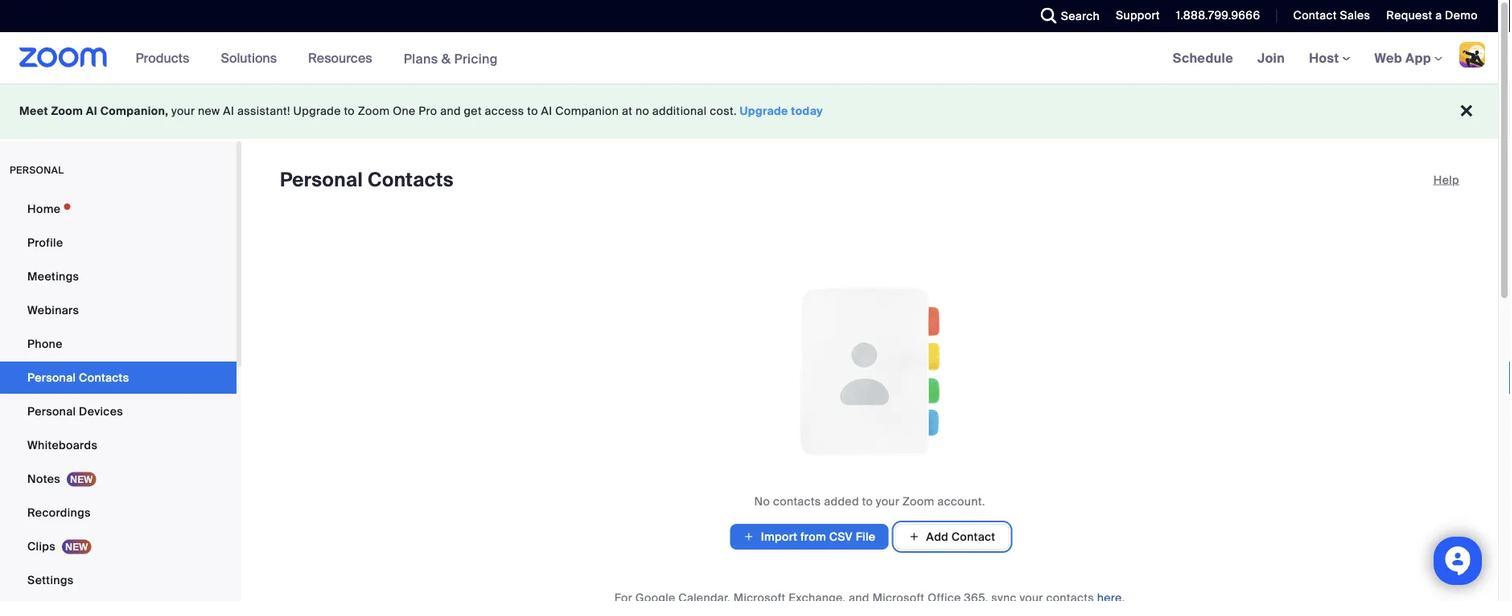 Task type: vqa. For each thing, say whether or not it's contained in the screenshot.
No contacts added to your Zoom account.
yes



Task type: describe. For each thing, give the bounding box(es) containing it.
products button
[[136, 32, 197, 84]]

cost.
[[710, 104, 737, 119]]

personal
[[10, 164, 64, 177]]

1 upgrade from the left
[[293, 104, 341, 119]]

notes link
[[0, 464, 237, 496]]

plans
[[404, 50, 438, 67]]

profile
[[27, 235, 63, 250]]

companion,
[[100, 104, 168, 119]]

zoom logo image
[[19, 47, 108, 68]]

upgrade today link
[[740, 104, 823, 119]]

csv
[[829, 530, 853, 545]]

join
[[1258, 49, 1285, 66]]

a
[[1436, 8, 1442, 23]]

notes
[[27, 472, 60, 487]]

whiteboards
[[27, 438, 98, 453]]

access
[[485, 104, 524, 119]]

web app button
[[1375, 49, 1443, 66]]

&
[[442, 50, 451, 67]]

solutions
[[221, 49, 277, 66]]

contact sales
[[1294, 8, 1371, 23]]

app
[[1406, 49, 1432, 66]]

clips link
[[0, 531, 237, 563]]

import
[[761, 530, 798, 545]]

meetings
[[27, 269, 79, 284]]

1.888.799.9666
[[1176, 8, 1261, 23]]

0 horizontal spatial to
[[344, 104, 355, 119]]

profile link
[[0, 227, 237, 259]]

personal contacts inside personal contacts link
[[27, 371, 129, 385]]

recordings
[[27, 506, 91, 521]]

whiteboards link
[[0, 430, 237, 462]]

product information navigation
[[124, 32, 510, 85]]

no contacts added to your zoom account.
[[754, 495, 985, 509]]

meetings navigation
[[1161, 32, 1499, 85]]

request
[[1387, 8, 1433, 23]]

1 horizontal spatial zoom
[[358, 104, 390, 119]]

join link
[[1246, 32, 1297, 84]]

personal devices link
[[0, 396, 237, 428]]

webinars link
[[0, 295, 237, 327]]

assistant!
[[237, 104, 290, 119]]

host button
[[1310, 49, 1351, 66]]

add contact button
[[895, 525, 1009, 550]]

1 horizontal spatial to
[[527, 104, 538, 119]]

meet
[[19, 104, 48, 119]]

help
[[1434, 173, 1460, 188]]

meetings link
[[0, 261, 237, 293]]

settings link
[[0, 565, 237, 597]]

phone link
[[0, 328, 237, 361]]

new
[[198, 104, 220, 119]]

0 horizontal spatial zoom
[[51, 104, 83, 119]]

2 upgrade from the left
[[740, 104, 789, 119]]

meet zoom ai companion, your new ai assistant! upgrade to zoom one pro and get access to ai companion at no additional cost. upgrade today
[[19, 104, 823, 119]]

banner containing products
[[0, 32, 1499, 85]]

search
[[1061, 8, 1100, 23]]



Task type: locate. For each thing, give the bounding box(es) containing it.
0 horizontal spatial contacts
[[79, 371, 129, 385]]

support
[[1116, 8, 1160, 23]]

personal
[[280, 168, 363, 193], [27, 371, 76, 385], [27, 404, 76, 419]]

contact left sales
[[1294, 8, 1337, 23]]

add contact
[[927, 530, 996, 545]]

upgrade right cost.
[[740, 104, 789, 119]]

contact sales link
[[1282, 0, 1375, 32], [1294, 8, 1371, 23]]

0 horizontal spatial upgrade
[[293, 104, 341, 119]]

your
[[171, 104, 195, 119], [876, 495, 900, 509]]

to
[[344, 104, 355, 119], [527, 104, 538, 119], [862, 495, 873, 509]]

import from csv file button
[[730, 525, 889, 550]]

personal menu menu
[[0, 193, 237, 602]]

add image
[[909, 530, 920, 545]]

ai left companion,
[[86, 104, 97, 119]]

products
[[136, 49, 189, 66]]

web app
[[1375, 49, 1432, 66]]

one
[[393, 104, 416, 119]]

zoom right meet
[[51, 104, 83, 119]]

2 ai from the left
[[223, 104, 234, 119]]

file
[[856, 530, 876, 545]]

support link
[[1104, 0, 1164, 32], [1116, 8, 1160, 23]]

ai
[[86, 104, 97, 119], [223, 104, 234, 119], [541, 104, 553, 119]]

1 ai from the left
[[86, 104, 97, 119]]

your right the "added"
[[876, 495, 900, 509]]

account.
[[938, 495, 985, 509]]

sales
[[1340, 8, 1371, 23]]

ai right new
[[223, 104, 234, 119]]

settings
[[27, 573, 74, 588]]

1 vertical spatial your
[[876, 495, 900, 509]]

add
[[927, 530, 949, 545]]

contact
[[1294, 8, 1337, 23], [952, 530, 996, 545]]

plans & pricing link
[[404, 50, 498, 67], [404, 50, 498, 67]]

1 vertical spatial personal contacts
[[27, 371, 129, 385]]

1 horizontal spatial your
[[876, 495, 900, 509]]

companion
[[556, 104, 619, 119]]

1 horizontal spatial upgrade
[[740, 104, 789, 119]]

added
[[824, 495, 859, 509]]

contact inside add contact button
[[952, 530, 996, 545]]

upgrade down product information navigation
[[293, 104, 341, 119]]

to right access
[[527, 104, 538, 119]]

2 horizontal spatial ai
[[541, 104, 553, 119]]

personal contacts link
[[0, 362, 237, 394]]

upgrade
[[293, 104, 341, 119], [740, 104, 789, 119]]

get
[[464, 104, 482, 119]]

1 horizontal spatial contact
[[1294, 8, 1337, 23]]

request a demo link
[[1375, 0, 1499, 32], [1387, 8, 1478, 23]]

0 horizontal spatial contact
[[952, 530, 996, 545]]

0 horizontal spatial ai
[[86, 104, 97, 119]]

schedule link
[[1161, 32, 1246, 84]]

0 horizontal spatial your
[[171, 104, 195, 119]]

1.888.799.9666 button
[[1164, 0, 1265, 32], [1176, 8, 1261, 23]]

contact right add
[[952, 530, 996, 545]]

1 horizontal spatial contacts
[[368, 168, 454, 193]]

search button
[[1029, 0, 1104, 32]]

0 vertical spatial personal
[[280, 168, 363, 193]]

request a demo
[[1387, 8, 1478, 23]]

1 vertical spatial personal
[[27, 371, 76, 385]]

your for companion,
[[171, 104, 195, 119]]

demo
[[1445, 8, 1478, 23]]

host
[[1310, 49, 1343, 66]]

personal contacts down the one
[[280, 168, 454, 193]]

solutions button
[[221, 32, 284, 84]]

and
[[440, 104, 461, 119]]

clips
[[27, 540, 55, 555]]

zoom up add image
[[903, 495, 935, 509]]

0 vertical spatial contact
[[1294, 8, 1337, 23]]

zoom left the one
[[358, 104, 390, 119]]

0 horizontal spatial personal contacts
[[27, 371, 129, 385]]

your for to
[[876, 495, 900, 509]]

your left new
[[171, 104, 195, 119]]

additional
[[653, 104, 707, 119]]

webinars
[[27, 303, 79, 318]]

zoom
[[51, 104, 83, 119], [358, 104, 390, 119], [903, 495, 935, 509]]

banner
[[0, 32, 1499, 85]]

pricing
[[454, 50, 498, 67]]

no
[[754, 495, 770, 509]]

2 horizontal spatial zoom
[[903, 495, 935, 509]]

contacts up devices
[[79, 371, 129, 385]]

ai left "companion"
[[541, 104, 553, 119]]

contacts down the one
[[368, 168, 454, 193]]

at
[[622, 104, 633, 119]]

home link
[[0, 193, 237, 225]]

profile picture image
[[1460, 42, 1486, 68]]

personal for personal contacts link
[[27, 371, 76, 385]]

2 vertical spatial personal
[[27, 404, 76, 419]]

help link
[[1434, 167, 1460, 193]]

add image
[[743, 530, 755, 546]]

personal devices
[[27, 404, 123, 419]]

pro
[[419, 104, 437, 119]]

0 vertical spatial personal contacts
[[280, 168, 454, 193]]

schedule
[[1173, 49, 1234, 66]]

devices
[[79, 404, 123, 419]]

recordings link
[[0, 497, 237, 530]]

1 horizontal spatial personal contacts
[[280, 168, 454, 193]]

contacts inside personal contacts link
[[79, 371, 129, 385]]

web
[[1375, 49, 1403, 66]]

to down resources dropdown button
[[344, 104, 355, 119]]

0 vertical spatial contacts
[[368, 168, 454, 193]]

1 vertical spatial contact
[[952, 530, 996, 545]]

meet zoom ai companion, footer
[[0, 84, 1499, 139]]

2 horizontal spatial to
[[862, 495, 873, 509]]

today
[[791, 104, 823, 119]]

resources button
[[308, 32, 380, 84]]

import from csv file
[[761, 530, 876, 545]]

contacts
[[368, 168, 454, 193], [79, 371, 129, 385]]

from
[[801, 530, 826, 545]]

home
[[27, 202, 61, 216]]

no
[[636, 104, 650, 119]]

personal contacts up personal devices
[[27, 371, 129, 385]]

1 vertical spatial contacts
[[79, 371, 129, 385]]

3 ai from the left
[[541, 104, 553, 119]]

0 vertical spatial your
[[171, 104, 195, 119]]

1 horizontal spatial ai
[[223, 104, 234, 119]]

phone
[[27, 337, 63, 352]]

to right the "added"
[[862, 495, 873, 509]]

personal for personal devices link
[[27, 404, 76, 419]]

your inside meet zoom ai companion, footer
[[171, 104, 195, 119]]

resources
[[308, 49, 372, 66]]

contacts
[[773, 495, 821, 509]]

plans & pricing
[[404, 50, 498, 67]]



